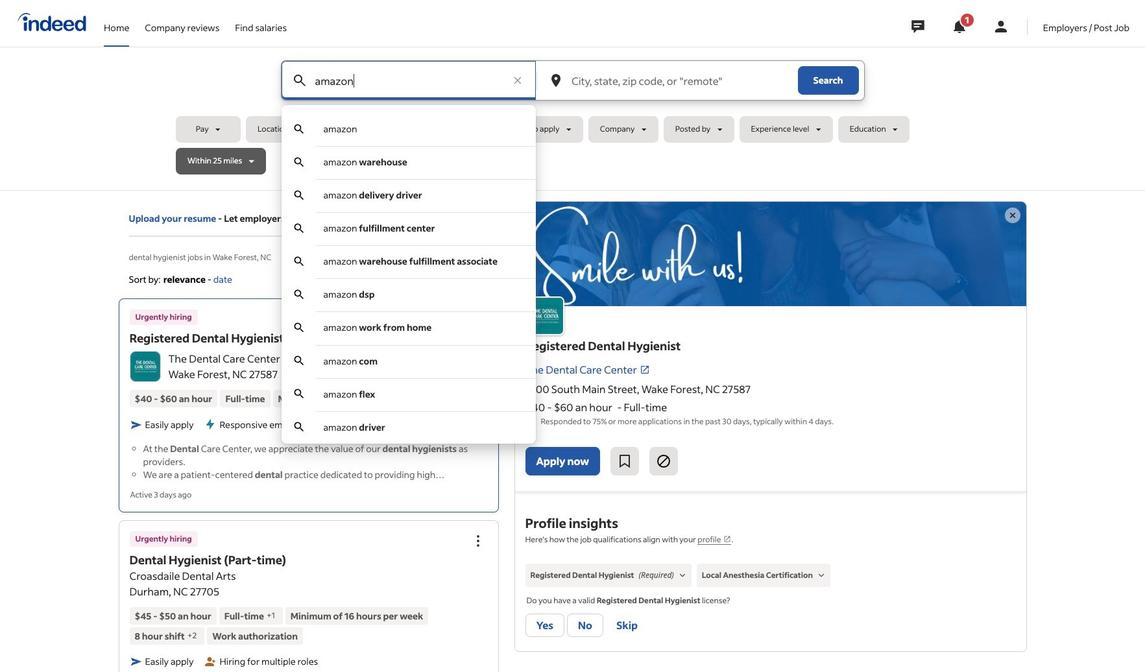 Task type: locate. For each thing, give the bounding box(es) containing it.
group
[[464, 305, 492, 334]]

1 missing qualification image from the left
[[677, 570, 688, 582]]

messages unread count 0 image
[[910, 14, 927, 40]]

0 horizontal spatial missing qualification image
[[677, 570, 688, 582]]

1 horizontal spatial missing qualification image
[[816, 570, 827, 582]]

amazon element
[[324, 123, 357, 135]]

the dental care center logo image
[[515, 202, 1026, 306], [525, 296, 564, 335]]

missing qualification image
[[677, 570, 688, 582], [816, 570, 827, 582]]

clear what input image
[[511, 74, 524, 87]]

Edit location text field
[[569, 61, 793, 100]]

search: Job title, keywords, or company text field
[[312, 61, 505, 100]]

close job details image
[[1005, 208, 1021, 223]]

None search field
[[176, 60, 970, 444]]

save this job image
[[617, 454, 633, 469]]

help icon image
[[473, 272, 488, 288]]

the dental care center (opens in a new tab) image
[[640, 365, 650, 375]]

search suggestions list box
[[281, 113, 536, 444]]



Task type: vqa. For each thing, say whether or not it's contained in the screenshot.
The Dental Care Center logo
yes



Task type: describe. For each thing, give the bounding box(es) containing it.
job actions for dental hygienist (part-time) is collapsed image
[[470, 533, 486, 549]]

not interested image
[[656, 454, 672, 469]]

2 missing qualification image from the left
[[816, 570, 827, 582]]

company logo image
[[130, 352, 160, 382]]

account image
[[993, 19, 1009, 34]]

profile (opens in a new window) image
[[724, 535, 732, 543]]



